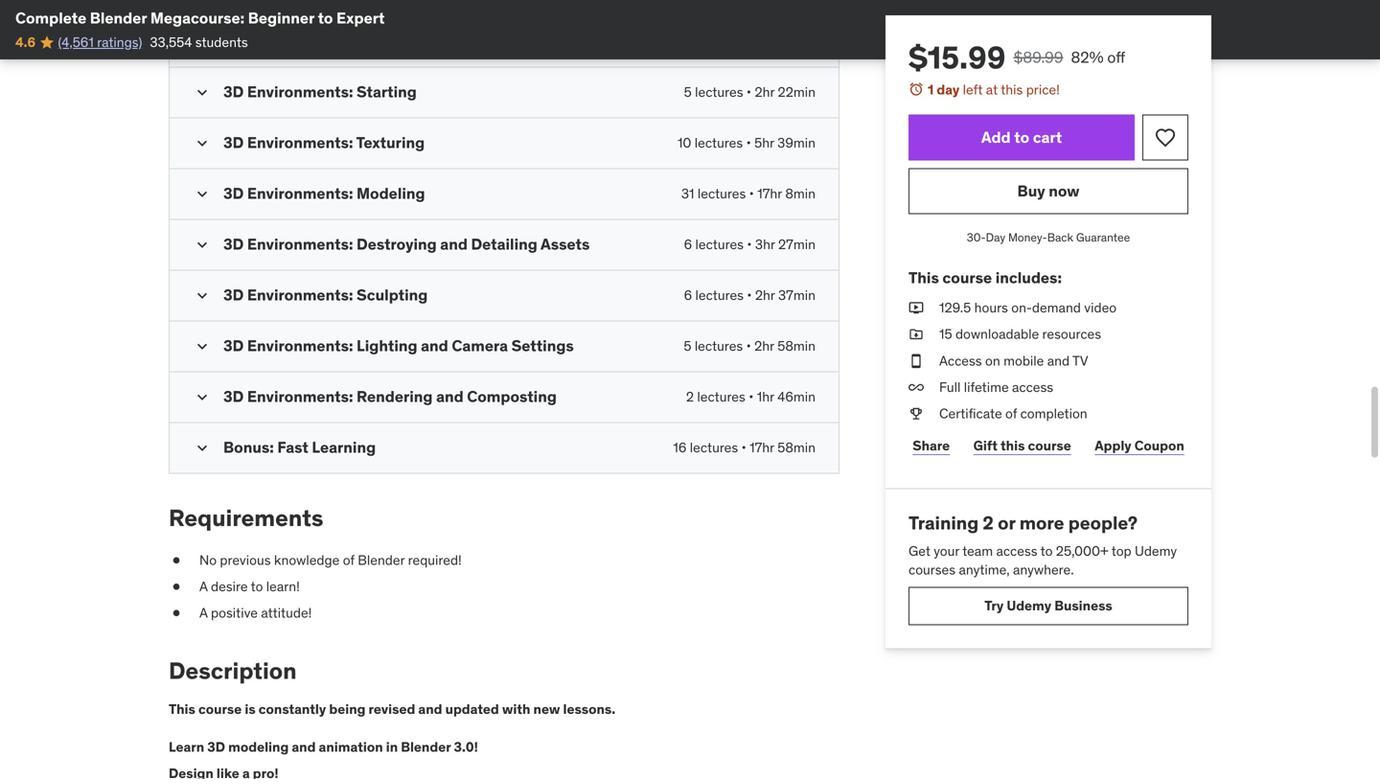 Task type: locate. For each thing, give the bounding box(es) containing it.
of down full lifetime access
[[1006, 405, 1017, 422]]

blender left the required! on the left of the page
[[358, 552, 405, 569]]

6 for 3d environments: sculpting
[[684, 286, 692, 304]]

lectures for 3d environments: lighting and camera settings
[[695, 337, 743, 354]]

xsmall image for 129.5
[[909, 299, 924, 317]]

environments: for modeling
[[247, 183, 353, 203]]

training
[[909, 511, 979, 535]]

0 vertical spatial xsmall image
[[909, 299, 924, 317]]

anytime,
[[959, 561, 1010, 578]]

xsmall image left positive
[[169, 604, 184, 623]]

fast
[[277, 437, 309, 457]]

lectures right the 10
[[695, 134, 743, 151]]

gift this course
[[974, 437, 1072, 455]]

lectures left 3hr
[[696, 236, 744, 253]]

beginner
[[248, 8, 314, 28]]

apply coupon button
[[1091, 427, 1189, 465]]

3d environments: starting
[[223, 82, 417, 101]]

business
[[1055, 597, 1113, 615]]

and right rendering
[[436, 387, 464, 406]]

0 horizontal spatial this
[[169, 701, 195, 718]]

coupon
[[1135, 437, 1185, 455]]

6 environments: from the top
[[247, 336, 353, 355]]

small image
[[193, 32, 212, 51], [193, 134, 212, 153], [193, 184, 212, 203], [193, 286, 212, 305], [193, 337, 212, 356], [193, 388, 212, 407]]

2 left or
[[983, 511, 994, 535]]

1 vertical spatial access
[[996, 542, 1038, 560]]

try
[[985, 597, 1004, 615]]

1 vertical spatial 58min
[[778, 439, 816, 456]]

33,554
[[150, 33, 192, 51]]

2 58min from the top
[[778, 439, 816, 456]]

lectures up 5 lectures • 2hr 58min at the top of the page
[[696, 286, 744, 304]]

2 up the 16
[[686, 388, 694, 405]]

1 horizontal spatial course
[[943, 268, 992, 287]]

environments: left sculpting
[[247, 285, 353, 305]]

environments: down 3d environments: texturing
[[247, 183, 353, 203]]

xsmall image left full
[[909, 378, 924, 397]]

1 6 from the top
[[684, 236, 692, 253]]

• down 2 lectures • 1hr 46min
[[742, 439, 747, 456]]

58min down 46min
[[778, 439, 816, 456]]

xsmall image left access
[[909, 352, 924, 370]]

hours
[[975, 299, 1008, 316]]

1 vertical spatial this
[[1001, 437, 1025, 455]]

guarantee
[[1076, 230, 1130, 245]]

this right at
[[1001, 81, 1023, 98]]

3d environments: texturing
[[223, 133, 425, 152]]

0 vertical spatial course
[[943, 268, 992, 287]]

• for 3d environments: rendering and composting
[[749, 388, 754, 405]]

environments: for texturing
[[247, 133, 353, 152]]

5 for 3d environments: lighting and camera settings
[[684, 337, 692, 354]]

3 small image from the top
[[193, 438, 212, 458]]

lectures right the 16
[[690, 439, 738, 456]]

xsmall image left desire at the bottom left of the page
[[169, 578, 184, 597]]

small image for 3d environments: destroying and detailing assets
[[193, 235, 212, 254]]

3d for 3d environments: destroying and detailing assets
[[223, 234, 244, 254]]

access down or
[[996, 542, 1038, 560]]

blender
[[90, 8, 147, 28], [358, 552, 405, 569], [401, 738, 451, 756]]

lectures right 31
[[698, 185, 746, 202]]

1 vertical spatial a
[[199, 605, 208, 622]]

wishlist image
[[1154, 126, 1177, 149]]

5 small image from the top
[[193, 337, 212, 356]]

6 down 31
[[684, 236, 692, 253]]

3 2hr from the top
[[755, 337, 774, 354]]

share button
[[909, 427, 954, 465]]

environments: for sculpting
[[247, 285, 353, 305]]

sculpting
[[357, 285, 428, 305]]

lectures down 6 lectures • 2hr 37min
[[695, 337, 743, 354]]

lectures for 3d environments: starting
[[695, 83, 743, 100]]

add
[[981, 127, 1011, 147]]

course up 129.5
[[943, 268, 992, 287]]

1 58min from the top
[[778, 337, 816, 354]]

1 a from the top
[[199, 578, 208, 595]]

1 vertical spatial udemy
[[1007, 597, 1052, 615]]

course for this course includes:
[[943, 268, 992, 287]]

1 vertical spatial blender
[[358, 552, 405, 569]]

6 small image from the top
[[193, 388, 212, 407]]

udemy right top
[[1135, 542, 1177, 560]]

to left expert
[[318, 8, 333, 28]]

revised
[[369, 701, 415, 718]]

bonus:
[[223, 437, 274, 457]]

environments: for rendering
[[247, 387, 353, 406]]

1hr
[[757, 388, 774, 405]]

environments: down 3d environments: modeling
[[247, 234, 353, 254]]

3 environments: from the top
[[247, 183, 353, 203]]

to up anywhere.
[[1041, 542, 1053, 560]]

money-
[[1009, 230, 1048, 245]]

4 environments: from the top
[[247, 234, 353, 254]]

2 environments: from the top
[[247, 133, 353, 152]]

0 vertical spatial this
[[909, 268, 939, 287]]

lighting
[[357, 336, 418, 355]]

2 vertical spatial xsmall image
[[169, 604, 184, 623]]

and for tv
[[1048, 352, 1070, 369]]

access inside the training 2 or more people? get your team access to 25,000+ top udemy courses anytime, anywhere.
[[996, 542, 1038, 560]]

a for a positive attitude!
[[199, 605, 208, 622]]

lectures
[[695, 83, 743, 100], [695, 134, 743, 151], [698, 185, 746, 202], [696, 236, 744, 253], [696, 286, 744, 304], [695, 337, 743, 354], [697, 388, 746, 405], [690, 439, 738, 456]]

1 2hr from the top
[[755, 83, 775, 100]]

and left detailing
[[440, 234, 468, 254]]

6 up 5 lectures • 2hr 58min at the top of the page
[[684, 286, 692, 304]]

0 horizontal spatial course
[[198, 701, 242, 718]]

0 vertical spatial this
[[1001, 81, 1023, 98]]

course left is
[[198, 701, 242, 718]]

17hr left 8min
[[758, 185, 782, 202]]

and left "camera" at left
[[421, 336, 448, 355]]

udemy right the try
[[1007, 597, 1052, 615]]

17hr
[[758, 185, 782, 202], [750, 439, 774, 456]]

try udemy business link
[[909, 587, 1189, 626]]

small image for 3d environments: rendering and composting
[[193, 388, 212, 407]]

1 horizontal spatial udemy
[[1135, 542, 1177, 560]]

and for animation
[[292, 738, 316, 756]]

7 environments: from the top
[[247, 387, 353, 406]]

2 small image from the top
[[193, 235, 212, 254]]

1 small image from the top
[[193, 83, 212, 102]]

environments: down 3d environments: sculpting
[[247, 336, 353, 355]]

completion
[[1021, 405, 1088, 422]]

1 vertical spatial 6
[[684, 286, 692, 304]]

xsmall image left 15
[[909, 325, 924, 344]]

1 vertical spatial this
[[169, 701, 195, 718]]

1 vertical spatial small image
[[193, 235, 212, 254]]

and for camera
[[421, 336, 448, 355]]

4 small image from the top
[[193, 286, 212, 305]]

this course includes:
[[909, 268, 1062, 287]]

lifetime
[[964, 379, 1009, 396]]

course down completion
[[1028, 437, 1072, 455]]

58min for 3d environments: lighting and camera settings
[[778, 337, 816, 354]]

students
[[195, 33, 248, 51]]

modeling
[[357, 183, 425, 203]]

blender up ratings)
[[90, 8, 147, 28]]

this
[[1001, 81, 1023, 98], [1001, 437, 1025, 455]]

blender right the in
[[401, 738, 451, 756]]

lectures for 3d environments: texturing
[[695, 134, 743, 151]]

2hr for 3d environments: sculpting
[[755, 286, 775, 304]]

• for bonus: fast learning
[[742, 439, 747, 456]]

small image for 3d environments: modeling
[[193, 184, 212, 203]]

0 vertical spatial 2hr
[[755, 83, 775, 100]]

2hr left 22min
[[755, 83, 775, 100]]

resources
[[1043, 326, 1102, 343]]

33,554 students
[[150, 33, 248, 51]]

0 vertical spatial 5
[[684, 83, 692, 100]]

small image for bonus: fast learning
[[193, 438, 212, 458]]

• for 3d environments: starting
[[747, 83, 752, 100]]

tv
[[1073, 352, 1089, 369]]

0 vertical spatial a
[[199, 578, 208, 595]]

udemy inside the training 2 or more people? get your team access to 25,000+ top udemy courses anytime, anywhere.
[[1135, 542, 1177, 560]]

• left 37min
[[747, 286, 752, 304]]

small image for 3d environments: sculpting
[[193, 286, 212, 305]]

129.5 hours on-demand video
[[939, 299, 1117, 316]]

(4,561
[[58, 33, 94, 51]]

31
[[681, 185, 695, 202]]

a left positive
[[199, 605, 208, 622]]

a for a desire to learn!
[[199, 578, 208, 595]]

to left cart
[[1014, 127, 1030, 147]]

1 environments: from the top
[[247, 82, 353, 101]]

6 lectures • 2hr 37min
[[684, 286, 816, 304]]

course for this course is constantly being revised and updated with new lessons.
[[198, 701, 242, 718]]

1 vertical spatial 2hr
[[755, 286, 775, 304]]

1 5 from the top
[[684, 83, 692, 100]]

2 vertical spatial blender
[[401, 738, 451, 756]]

attitude!
[[261, 605, 312, 622]]

add to cart
[[981, 127, 1062, 147]]

lectures left 1hr
[[697, 388, 746, 405]]

5 down 6 lectures • 2hr 37min
[[684, 337, 692, 354]]

lectures for 3d environments: sculpting
[[696, 286, 744, 304]]

environments: down 3d environments: starting
[[247, 133, 353, 152]]

gift
[[974, 437, 998, 455]]

5 environments: from the top
[[247, 285, 353, 305]]

2hr
[[755, 83, 775, 100], [755, 286, 775, 304], [755, 337, 774, 354]]

lectures up 10 lectures • 5hr 39min
[[695, 83, 743, 100]]

2 vertical spatial small image
[[193, 438, 212, 458]]

$89.99
[[1014, 47, 1064, 67]]

0 vertical spatial 17hr
[[758, 185, 782, 202]]

a left desire at the bottom left of the page
[[199, 578, 208, 595]]

a positive attitude!
[[199, 605, 312, 622]]

58min up 46min
[[778, 337, 816, 354]]

0 horizontal spatial 2
[[686, 388, 694, 405]]

2 lectures • 1hr 46min
[[686, 388, 816, 405]]

small image
[[193, 83, 212, 102], [193, 235, 212, 254], [193, 438, 212, 458]]

team
[[963, 542, 993, 560]]

2 5 from the top
[[684, 337, 692, 354]]

or
[[998, 511, 1016, 535]]

3 small image from the top
[[193, 184, 212, 203]]

xsmall image for a
[[169, 578, 184, 597]]

15 downloadable resources
[[939, 326, 1102, 343]]

0 vertical spatial udemy
[[1135, 542, 1177, 560]]

1 vertical spatial xsmall image
[[909, 378, 924, 397]]

full lifetime access
[[939, 379, 1054, 396]]

courses
[[909, 561, 956, 578]]

2hr up 1hr
[[755, 337, 774, 354]]

0 vertical spatial 6
[[684, 236, 692, 253]]

xsmall image left no
[[169, 551, 184, 570]]

2hr left 37min
[[755, 286, 775, 304]]

requirements
[[169, 504, 324, 532]]

0 vertical spatial small image
[[193, 83, 212, 102]]

apply
[[1095, 437, 1132, 455]]

17hr down 1hr
[[750, 439, 774, 456]]

demand
[[1032, 299, 1081, 316]]

2 2hr from the top
[[755, 286, 775, 304]]

5 up the 10
[[684, 83, 692, 100]]

3d environments: sculpting
[[223, 285, 428, 305]]

2 small image from the top
[[193, 134, 212, 153]]

learning
[[312, 437, 376, 457]]

2 inside the training 2 or more people? get your team access to 25,000+ top udemy courses anytime, anywhere.
[[983, 511, 994, 535]]

of right knowledge
[[343, 552, 355, 569]]

at
[[986, 81, 998, 98]]

• down 6 lectures • 2hr 37min
[[746, 337, 751, 354]]

2 6 from the top
[[684, 286, 692, 304]]

xsmall image for 15
[[909, 325, 924, 344]]

lectures for bonus: fast learning
[[690, 439, 738, 456]]

1 vertical spatial 5
[[684, 337, 692, 354]]

2 horizontal spatial course
[[1028, 437, 1072, 455]]

1 vertical spatial 2
[[983, 511, 994, 535]]

this right the gift
[[1001, 437, 1025, 455]]

1 horizontal spatial of
[[1006, 405, 1017, 422]]

2 vertical spatial 2hr
[[755, 337, 774, 354]]

3d for 3d environments: sculpting
[[223, 285, 244, 305]]

1 vertical spatial 17hr
[[750, 439, 774, 456]]

1 horizontal spatial 2
[[983, 511, 994, 535]]

lectures for 3d environments: rendering and composting
[[697, 388, 746, 405]]

course
[[943, 268, 992, 287], [1028, 437, 1072, 455], [198, 701, 242, 718]]

try udemy business
[[985, 597, 1113, 615]]

1 horizontal spatial this
[[909, 268, 939, 287]]

3d for 3d environments: modeling
[[223, 183, 244, 203]]

xsmall image
[[909, 325, 924, 344], [909, 352, 924, 370], [909, 405, 924, 423], [169, 551, 184, 570], [169, 578, 184, 597]]

58min for bonus: fast learning
[[778, 439, 816, 456]]

4.6
[[15, 33, 36, 51]]

• left 1hr
[[749, 388, 754, 405]]

• left 22min
[[747, 83, 752, 100]]

31 lectures • 17hr 8min
[[681, 185, 816, 202]]

xsmall image up share
[[909, 405, 924, 423]]

10 lectures • 5hr 39min
[[678, 134, 816, 151]]

certificate of completion
[[939, 405, 1088, 422]]

environments: up bonus: fast learning
[[247, 387, 353, 406]]

environments: up 3d environments: texturing
[[247, 82, 353, 101]]

3d for 3d environments: texturing
[[223, 133, 244, 152]]

• left 8min
[[749, 185, 754, 202]]

camera
[[452, 336, 508, 355]]

access down mobile at the top of the page
[[1012, 379, 1054, 396]]

• for 3d environments: modeling
[[749, 185, 754, 202]]

to inside button
[[1014, 127, 1030, 147]]

1 vertical spatial of
[[343, 552, 355, 569]]

• left 3hr
[[747, 236, 752, 253]]

• left 5hr
[[746, 134, 751, 151]]

1 day left at this price!
[[928, 81, 1060, 98]]

certificate
[[939, 405, 1002, 422]]

this
[[909, 268, 939, 287], [169, 701, 195, 718]]

5
[[684, 83, 692, 100], [684, 337, 692, 354]]

desire
[[211, 578, 248, 595]]

more
[[1020, 511, 1065, 535]]

buy
[[1018, 181, 1046, 201]]

0 vertical spatial 58min
[[778, 337, 816, 354]]

• for 3d environments: sculpting
[[747, 286, 752, 304]]

xsmall image left 129.5
[[909, 299, 924, 317]]

xsmall image for no
[[169, 551, 184, 570]]

2 a from the top
[[199, 605, 208, 622]]

and left tv
[[1048, 352, 1070, 369]]

2 vertical spatial course
[[198, 701, 242, 718]]

detailing
[[471, 234, 538, 254]]

xsmall image
[[909, 299, 924, 317], [909, 378, 924, 397], [169, 604, 184, 623]]

day
[[986, 230, 1006, 245]]

and down constantly
[[292, 738, 316, 756]]

3d environments: rendering and composting
[[223, 387, 557, 406]]



Task type: vqa. For each thing, say whether or not it's contained in the screenshot.
the goals
no



Task type: describe. For each thing, give the bounding box(es) containing it.
xsmall image for access
[[909, 352, 924, 370]]

0 horizontal spatial of
[[343, 552, 355, 569]]

environments: for starting
[[247, 82, 353, 101]]

129.5
[[939, 299, 971, 316]]

anywhere.
[[1013, 561, 1074, 578]]

• for 3d environments: destroying and detailing assets
[[747, 236, 752, 253]]

cart
[[1033, 127, 1062, 147]]

updated
[[445, 701, 499, 718]]

3hr
[[755, 236, 775, 253]]

with
[[502, 701, 531, 718]]

alarm image
[[909, 81, 924, 97]]

your
[[934, 542, 960, 560]]

0 horizontal spatial udemy
[[1007, 597, 1052, 615]]

people?
[[1069, 511, 1138, 535]]

mobile
[[1004, 352, 1044, 369]]

this for this course is constantly being revised and updated with new lessons.
[[169, 701, 195, 718]]

0 vertical spatial access
[[1012, 379, 1054, 396]]

constantly
[[259, 701, 326, 718]]

full
[[939, 379, 961, 396]]

rendering
[[357, 387, 433, 406]]

lectures for 3d environments: modeling
[[698, 185, 746, 202]]

6 for 3d environments: destroying and detailing assets
[[684, 236, 692, 253]]

learn
[[169, 738, 204, 756]]

this for this course includes:
[[909, 268, 939, 287]]

no
[[199, 552, 217, 569]]

3d for 3d environments: starting
[[223, 82, 244, 101]]

• for 3d environments: lighting and camera settings
[[746, 337, 751, 354]]

3d for 3d environments: rendering and composting
[[223, 387, 244, 406]]

knowledge
[[274, 552, 340, 569]]

starting
[[357, 82, 417, 101]]

video
[[1085, 299, 1117, 316]]

xsmall image for certificate
[[909, 405, 924, 423]]

previous
[[220, 552, 271, 569]]

includes:
[[996, 268, 1062, 287]]

buy now button
[[909, 168, 1189, 214]]

small image for 3d environments: starting
[[193, 83, 212, 102]]

small image for 3d environments: texturing
[[193, 134, 212, 153]]

in
[[386, 738, 398, 756]]

1 vertical spatial course
[[1028, 437, 1072, 455]]

1 this from the top
[[1001, 81, 1023, 98]]

82%
[[1071, 47, 1104, 67]]

this course is constantly being revised and updated with new lessons.
[[169, 701, 616, 718]]

back
[[1048, 230, 1074, 245]]

15
[[939, 326, 953, 343]]

complete blender megacourse: beginner to expert
[[15, 8, 385, 28]]

0 vertical spatial of
[[1006, 405, 1017, 422]]

25,000+
[[1056, 542, 1109, 560]]

access on mobile and tv
[[939, 352, 1089, 369]]

learn!
[[266, 578, 300, 595]]

texturing
[[356, 133, 425, 152]]

1 small image from the top
[[193, 32, 212, 51]]

30-
[[967, 230, 986, 245]]

2 this from the top
[[1001, 437, 1025, 455]]

27min
[[778, 236, 816, 253]]

day
[[937, 81, 960, 98]]

37min
[[778, 286, 816, 304]]

off
[[1108, 47, 1126, 67]]

animation
[[319, 738, 383, 756]]

a desire to learn!
[[199, 578, 300, 595]]

• for 3d environments: texturing
[[746, 134, 751, 151]]

3.0!
[[454, 738, 478, 756]]

left
[[963, 81, 983, 98]]

lessons.
[[563, 701, 616, 718]]

$15.99
[[909, 38, 1006, 77]]

3d for 3d environments: lighting and camera settings
[[223, 336, 244, 355]]

get
[[909, 542, 931, 560]]

bonus: fast learning
[[223, 437, 376, 457]]

to inside the training 2 or more people? get your team access to 25,000+ top udemy courses anytime, anywhere.
[[1041, 542, 1053, 560]]

destroying
[[357, 234, 437, 254]]

training 2 or more people? get your team access to 25,000+ top udemy courses anytime, anywhere.
[[909, 511, 1177, 578]]

(4,561 ratings)
[[58, 33, 142, 51]]

on
[[986, 352, 1001, 369]]

1
[[928, 81, 934, 98]]

2hr for 3d environments: lighting and camera settings
[[755, 337, 774, 354]]

to left learn!
[[251, 578, 263, 595]]

17hr for bonus: fast learning
[[750, 439, 774, 456]]

price!
[[1026, 81, 1060, 98]]

and for composting
[[436, 387, 464, 406]]

settings
[[512, 336, 574, 355]]

xsmall image for full
[[909, 378, 924, 397]]

5 lectures • 2hr 22min
[[684, 83, 816, 100]]

0 vertical spatial 2
[[686, 388, 694, 405]]

is
[[245, 701, 256, 718]]

46min
[[778, 388, 816, 405]]

xsmall image for a
[[169, 604, 184, 623]]

environments: for lighting
[[247, 336, 353, 355]]

17hr for 3d environments: modeling
[[758, 185, 782, 202]]

expert
[[337, 8, 385, 28]]

5hr
[[755, 134, 774, 151]]

5 for 3d environments: starting
[[684, 83, 692, 100]]

description
[[169, 657, 297, 685]]

access
[[939, 352, 982, 369]]

positive
[[211, 605, 258, 622]]

new
[[534, 701, 560, 718]]

3d environments: lighting and camera settings
[[223, 336, 574, 355]]

16 lectures • 17hr 58min
[[673, 439, 816, 456]]

top
[[1112, 542, 1132, 560]]

0 vertical spatial blender
[[90, 8, 147, 28]]

gift this course link
[[970, 427, 1076, 465]]

environments: for destroying
[[247, 234, 353, 254]]

downloadable
[[956, 326, 1039, 343]]

2hr for 3d environments: starting
[[755, 83, 775, 100]]

now
[[1049, 181, 1080, 201]]

8min
[[785, 185, 816, 202]]

lectures for 3d environments: destroying and detailing assets
[[696, 236, 744, 253]]

buy now
[[1018, 181, 1080, 201]]

small image for 3d environments: lighting and camera settings
[[193, 337, 212, 356]]

30-day money-back guarantee
[[967, 230, 1130, 245]]

10
[[678, 134, 692, 151]]

and right revised
[[418, 701, 442, 718]]

and for detailing
[[440, 234, 468, 254]]

complete
[[15, 8, 86, 28]]

add to cart button
[[909, 115, 1135, 161]]



